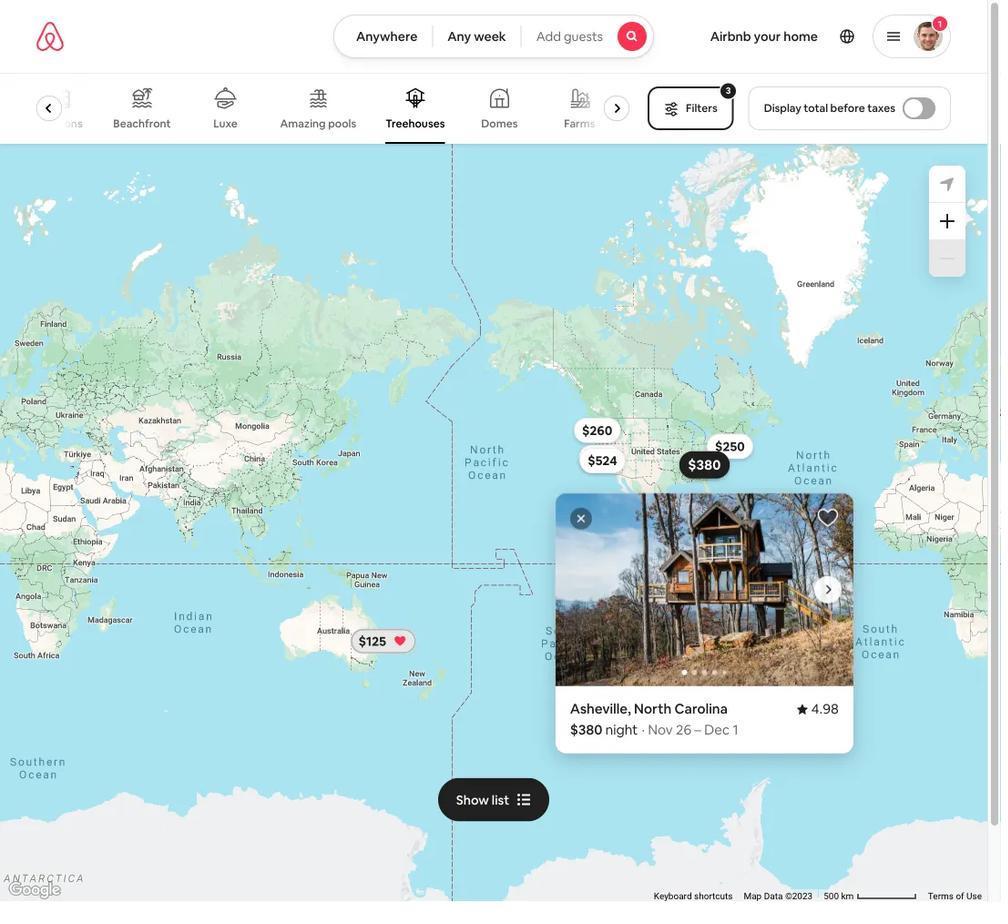 Task type: locate. For each thing, give the bounding box(es) containing it.
before
[[831, 101, 865, 115]]

1 button
[[873, 15, 951, 58]]

$111
[[692, 457, 717, 474]]

1
[[938, 18, 942, 30], [733, 722, 739, 740]]

home
[[784, 28, 818, 45]]

1 vertical spatial 1
[[733, 722, 739, 740]]

4.98
[[812, 701, 839, 719]]

taxes
[[868, 101, 896, 115]]

1 horizontal spatial $380
[[688, 457, 721, 474]]

close image
[[576, 514, 587, 525]]

$125 button
[[350, 629, 416, 655]]

26
[[676, 722, 692, 740]]

map
[[744, 892, 762, 903]]

mansions
[[35, 117, 83, 131]]

google map
showing 8 stays. including 1 saved stay. region
[[0, 144, 988, 903]]

$380
[[688, 457, 721, 474], [570, 722, 603, 740]]

display
[[764, 101, 802, 115]]

show
[[456, 792, 489, 809]]

add guests
[[536, 28, 603, 45]]

0 vertical spatial 1
[[938, 18, 942, 30]]

any
[[448, 28, 471, 45]]

keyboard shortcuts
[[654, 892, 733, 903]]

nov
[[648, 722, 673, 740]]

of
[[956, 892, 965, 903]]

group
[[34, 73, 637, 144], [556, 494, 854, 687]]

your
[[754, 28, 781, 45]]

None search field
[[333, 15, 654, 58]]

asheville,
[[570, 701, 631, 719]]

add to wishlist image
[[817, 507, 839, 529]]

1 vertical spatial group
[[556, 494, 854, 687]]

0 horizontal spatial 1
[[733, 722, 739, 740]]

filters button
[[648, 87, 734, 130]]

amazing
[[281, 117, 326, 131]]

north
[[634, 701, 672, 719]]

pools
[[329, 117, 357, 131]]

profile element
[[676, 0, 951, 73]]

none search field containing anywhere
[[333, 15, 654, 58]]

dec
[[704, 722, 730, 740]]

add
[[536, 28, 561, 45]]

0 vertical spatial $380
[[688, 457, 721, 474]]

amazing pools
[[281, 117, 357, 131]]

1 vertical spatial $380
[[570, 722, 603, 740]]

0 horizontal spatial $380
[[570, 722, 603, 740]]

$260 button
[[574, 418, 621, 444]]

anywhere button
[[333, 15, 433, 58]]

0 vertical spatial group
[[34, 73, 637, 144]]

group containing mansions
[[34, 73, 637, 144]]

terms
[[928, 892, 954, 903]]

$380 inside button
[[688, 457, 721, 474]]

add guests button
[[521, 15, 654, 58]]

–
[[695, 722, 701, 740]]

shortcuts
[[694, 892, 733, 903]]

zoom out image
[[940, 251, 955, 266]]

treehouses
[[386, 117, 445, 131]]

1 horizontal spatial 1
[[938, 18, 942, 30]]

4.98 out of 5 average rating image
[[797, 701, 839, 719]]

group inside google map
showing 8 stays. including 1 saved stay. region
[[556, 494, 854, 687]]

500 km button
[[818, 890, 923, 903]]

terms of use
[[928, 892, 982, 903]]



Task type: describe. For each thing, give the bounding box(es) containing it.
domes
[[482, 117, 518, 131]]

use
[[967, 892, 982, 903]]

$136
[[693, 456, 721, 472]]

$152
[[587, 450, 615, 466]]

list
[[492, 792, 509, 809]]

google image
[[5, 879, 65, 903]]

1 inside dropdown button
[[938, 18, 942, 30]]

$380 inside the asheville, north carolina $380 night · nov 26 – dec 1
[[570, 722, 603, 740]]

beachfront
[[114, 117, 171, 131]]

anywhere
[[356, 28, 418, 45]]

show list
[[456, 792, 509, 809]]

any week button
[[432, 15, 522, 58]]

week
[[474, 28, 506, 45]]

$250 $136
[[693, 439, 745, 472]]

©2023
[[785, 892, 813, 903]]

keyboard shortcuts button
[[654, 891, 733, 903]]

$111 button
[[684, 453, 725, 478]]

$152 button
[[579, 445, 623, 471]]

data
[[764, 892, 783, 903]]

asheville, north carolina $380 night · nov 26 – dec 1
[[570, 701, 739, 740]]

$250
[[715, 439, 745, 455]]

display total before taxes
[[764, 101, 896, 115]]

500 km
[[824, 892, 856, 903]]

airbnb
[[710, 28, 751, 45]]

airbnb your home
[[710, 28, 818, 45]]

$524
[[588, 453, 617, 469]]

display total before taxes button
[[749, 87, 951, 130]]

500
[[824, 892, 839, 903]]

·
[[642, 722, 645, 740]]

$136 button
[[685, 451, 729, 477]]

airbnb your home link
[[699, 17, 829, 56]]

$250 button
[[707, 434, 753, 460]]

night
[[606, 722, 638, 740]]

farms
[[565, 117, 596, 131]]

filters
[[686, 101, 718, 115]]

show list button
[[438, 779, 550, 822]]

terms of use link
[[928, 892, 982, 903]]

any week
[[448, 28, 506, 45]]

1 inside the asheville, north carolina $380 night · nov 26 – dec 1
[[733, 722, 739, 740]]

guests
[[564, 28, 603, 45]]

$380 button
[[679, 452, 730, 479]]

total
[[804, 101, 828, 115]]

$125
[[359, 634, 386, 650]]

carolina
[[675, 701, 728, 719]]

km
[[842, 892, 854, 903]]

luxe
[[214, 117, 238, 131]]

keyboard
[[654, 892, 692, 903]]

map data ©2023
[[744, 892, 813, 903]]

$524 button
[[580, 448, 626, 474]]

zoom in image
[[940, 214, 955, 229]]

$260
[[582, 423, 613, 439]]



Task type: vqa. For each thing, say whether or not it's contained in the screenshot.
Check-in
no



